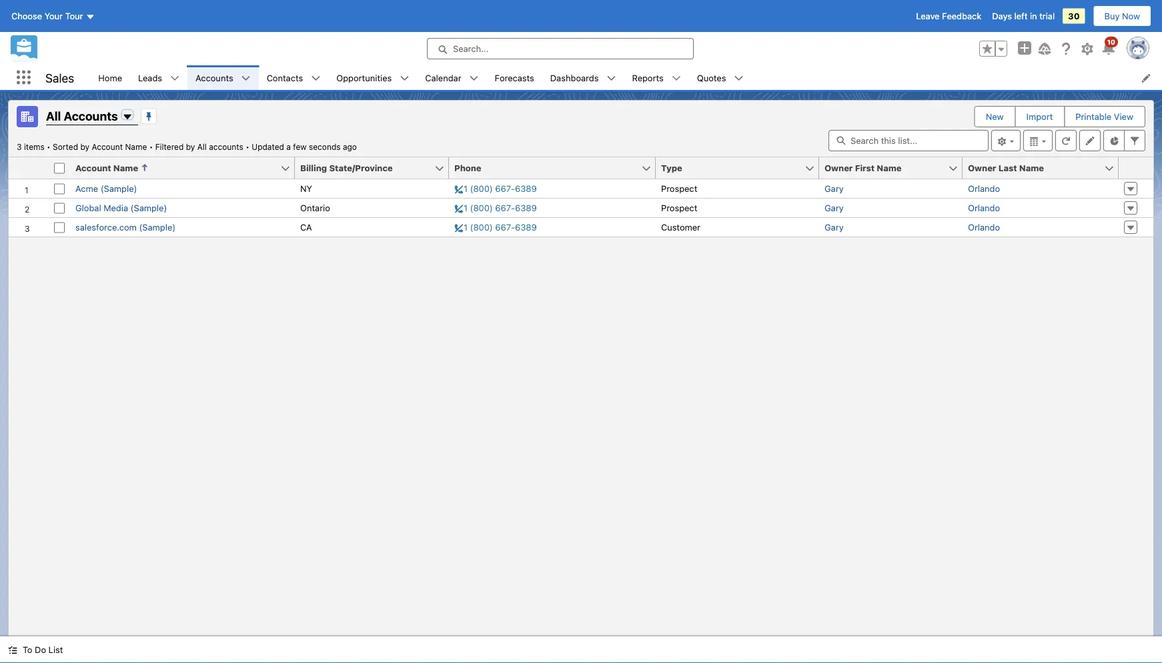 Task type: locate. For each thing, give the bounding box(es) containing it.
2 vertical spatial gary link
[[825, 223, 844, 233]]

few
[[293, 142, 307, 151]]

text default image right quotes on the right top of page
[[734, 74, 744, 83]]

list
[[90, 65, 1162, 90]]

text default image inside opportunities list item
[[400, 74, 409, 83]]

billing state/province
[[300, 163, 393, 173]]

0 vertical spatial gary link
[[825, 184, 844, 194]]

name down 'all accounts' status
[[113, 163, 138, 173]]

contacts list item
[[259, 65, 328, 90]]

3 gary link from the top
[[825, 223, 844, 233]]

media
[[104, 203, 128, 213]]

text default image right leads
[[170, 74, 180, 83]]

text default image
[[170, 74, 180, 83], [241, 74, 251, 83], [469, 74, 479, 83]]

by
[[80, 142, 89, 151], [186, 142, 195, 151]]

text default image inside quotes list item
[[734, 74, 744, 83]]

text default image inside contacts list item
[[311, 74, 320, 83]]

1 horizontal spatial text default image
[[241, 74, 251, 83]]

account up acme
[[75, 163, 111, 173]]

buy now
[[1105, 11, 1140, 21]]

1 prospect from the top
[[661, 184, 697, 194]]

items
[[24, 142, 45, 151]]

billing
[[300, 163, 327, 173]]

text default image inside to do list button
[[8, 646, 17, 656]]

None search field
[[829, 130, 989, 151]]

text default image inside leads list item
[[170, 74, 180, 83]]

your
[[44, 11, 63, 21]]

1 horizontal spatial •
[[149, 142, 153, 151]]

1 horizontal spatial all
[[197, 142, 207, 151]]

(sample) down global media (sample) 'link'
[[139, 223, 176, 233]]

all left accounts
[[197, 142, 207, 151]]

global media (sample) link
[[75, 203, 167, 213]]

0 horizontal spatial •
[[47, 142, 51, 151]]

orlando
[[968, 184, 1000, 194], [968, 203, 1000, 213], [968, 223, 1000, 233]]

all right accounts icon on the left top of page
[[46, 109, 61, 123]]

printable view
[[1076, 112, 1134, 122]]

0 horizontal spatial text default image
[[170, 74, 180, 83]]

sorted
[[53, 142, 78, 151]]

2 orlando link from the top
[[968, 203, 1000, 213]]

• left filtered
[[149, 142, 153, 151]]

text default image inside "dashboards" list item
[[607, 74, 616, 83]]

• left updated at the left top
[[246, 142, 249, 151]]

text default image inside accounts list item
[[241, 74, 251, 83]]

accounts image
[[17, 106, 38, 127]]

sales
[[45, 71, 74, 85]]

2 vertical spatial orlando link
[[968, 223, 1000, 233]]

1 vertical spatial prospect
[[661, 203, 697, 213]]

orlando for ontario
[[968, 203, 1000, 213]]

orlando link for ontario
[[968, 203, 1000, 213]]

printable view button
[[1065, 107, 1144, 127]]

text default image for quotes
[[734, 74, 744, 83]]

1 vertical spatial orlando link
[[968, 203, 1000, 213]]

name
[[125, 142, 147, 151], [113, 163, 138, 173], [877, 163, 902, 173], [1019, 163, 1044, 173]]

2 gary link from the top
[[825, 203, 844, 213]]

2 text default image from the left
[[241, 74, 251, 83]]

cell
[[49, 157, 70, 179]]

text default image right contacts
[[311, 74, 320, 83]]

owner inside owner last name button
[[968, 163, 996, 173]]

(sample) up salesforce.com (sample) link
[[131, 203, 167, 213]]

action element
[[1119, 157, 1154, 179]]

account inside "account name" button
[[75, 163, 111, 173]]

list containing home
[[90, 65, 1162, 90]]

last
[[999, 163, 1017, 173]]

owner last name
[[968, 163, 1044, 173]]

2 vertical spatial orlando
[[968, 223, 1000, 233]]

days
[[992, 11, 1012, 21]]

3 items • sorted by account name • filtered by all accounts • updated a few seconds ago
[[17, 142, 357, 151]]

owner first name element
[[819, 157, 971, 179]]

owner left first
[[825, 163, 853, 173]]

name right last
[[1019, 163, 1044, 173]]

text default image left the contacts link
[[241, 74, 251, 83]]

text default image for opportunities
[[400, 74, 409, 83]]

type element
[[656, 157, 827, 179]]

opportunities list item
[[328, 65, 417, 90]]

item number element
[[9, 157, 49, 179]]

group
[[979, 41, 1007, 57]]

quotes link
[[689, 65, 734, 90]]

1 by from the left
[[80, 142, 89, 151]]

account name
[[75, 163, 138, 173]]

owner last name element
[[963, 157, 1127, 179]]

2 horizontal spatial text default image
[[469, 74, 479, 83]]

orlando link
[[968, 184, 1000, 194], [968, 203, 1000, 213], [968, 223, 1000, 233]]

3 gary from the top
[[825, 223, 844, 233]]

2 prospect from the top
[[661, 203, 697, 213]]

0 vertical spatial (sample)
[[101, 184, 137, 194]]

1 horizontal spatial accounts
[[196, 73, 233, 83]]

3 text default image from the left
[[469, 74, 479, 83]]

owner for owner first name
[[825, 163, 853, 173]]

cell inside all accounts grid
[[49, 157, 70, 179]]

gary link for ontario
[[825, 203, 844, 213]]

3 orlando link from the top
[[968, 223, 1000, 233]]

text default image right reports
[[672, 74, 681, 83]]

choose
[[11, 11, 42, 21]]

2 owner from the left
[[968, 163, 996, 173]]

0 vertical spatial prospect
[[661, 184, 697, 194]]

text default image inside calendar list item
[[469, 74, 479, 83]]

text default image down search... at the left
[[469, 74, 479, 83]]

new button
[[975, 107, 1015, 127]]

text default image left reports
[[607, 74, 616, 83]]

text default image for reports
[[672, 74, 681, 83]]

• right items
[[47, 142, 51, 151]]

all accounts
[[46, 109, 118, 123]]

quotes
[[697, 73, 726, 83]]

view
[[1114, 112, 1134, 122]]

2 horizontal spatial •
[[246, 142, 249, 151]]

by right filtered
[[186, 142, 195, 151]]

3 orlando from the top
[[968, 223, 1000, 233]]

text default image for contacts
[[311, 74, 320, 83]]

0 vertical spatial orlando link
[[968, 184, 1000, 194]]

all accounts status
[[17, 142, 252, 151]]

click to dial disabled image
[[454, 184, 537, 194], [454, 203, 537, 213], [454, 223, 537, 233]]

(sample) up global media (sample) 'link'
[[101, 184, 137, 194]]

reports list item
[[624, 65, 689, 90]]

by right the sorted
[[80, 142, 89, 151]]

state/province
[[329, 163, 393, 173]]

printable
[[1076, 112, 1112, 122]]

gary link
[[825, 184, 844, 194], [825, 203, 844, 213], [825, 223, 844, 233]]

2 • from the left
[[149, 142, 153, 151]]

0 vertical spatial orlando
[[968, 184, 1000, 194]]

owner
[[825, 163, 853, 173], [968, 163, 996, 173]]

gary link for ca
[[825, 223, 844, 233]]

0 vertical spatial all
[[46, 109, 61, 123]]

1 vertical spatial accounts
[[64, 109, 118, 123]]

0 vertical spatial gary
[[825, 184, 844, 194]]

1 horizontal spatial owner
[[968, 163, 996, 173]]

2 vertical spatial click to dial disabled image
[[454, 223, 537, 233]]

updated
[[252, 142, 284, 151]]

owner left last
[[968, 163, 996, 173]]

3 • from the left
[[246, 142, 249, 151]]

0 vertical spatial accounts
[[196, 73, 233, 83]]

customer
[[661, 223, 701, 233]]

1 text default image from the left
[[170, 74, 180, 83]]

prospect
[[661, 184, 697, 194], [661, 203, 697, 213]]

text default image
[[311, 74, 320, 83], [400, 74, 409, 83], [607, 74, 616, 83], [672, 74, 681, 83], [734, 74, 744, 83], [8, 646, 17, 656]]

1 vertical spatial gary
[[825, 203, 844, 213]]

contacts link
[[259, 65, 311, 90]]

1 horizontal spatial by
[[186, 142, 195, 151]]

text default image left to
[[8, 646, 17, 656]]

2 by from the left
[[186, 142, 195, 151]]

prospect down type
[[661, 184, 697, 194]]

prospect up customer
[[661, 203, 697, 213]]

acme (sample) link
[[75, 184, 137, 194]]

reports link
[[624, 65, 672, 90]]

all accounts grid
[[9, 157, 1154, 238]]

billing state/province button
[[295, 157, 434, 179]]

accounts list item
[[188, 65, 259, 90]]

phone button
[[449, 157, 641, 179]]

name left filtered
[[125, 142, 147, 151]]

•
[[47, 142, 51, 151], [149, 142, 153, 151], [246, 142, 249, 151]]

trial
[[1040, 11, 1055, 21]]

accounts right leads list item
[[196, 73, 233, 83]]

dashboards list item
[[542, 65, 624, 90]]

0 vertical spatial click to dial disabled image
[[454, 184, 537, 194]]

1 gary link from the top
[[825, 184, 844, 194]]

0 horizontal spatial by
[[80, 142, 89, 151]]

import
[[1027, 112, 1053, 122]]

all
[[46, 109, 61, 123], [197, 142, 207, 151]]

leads
[[138, 73, 162, 83]]

account name button
[[70, 157, 280, 179]]

2 gary from the top
[[825, 203, 844, 213]]

1 owner from the left
[[825, 163, 853, 173]]

opportunities link
[[328, 65, 400, 90]]

search... button
[[427, 38, 694, 59]]

accounts up the sorted
[[64, 109, 118, 123]]

1 vertical spatial account
[[75, 163, 111, 173]]

3 click to dial disabled image from the top
[[454, 223, 537, 233]]

gary
[[825, 184, 844, 194], [825, 203, 844, 213], [825, 223, 844, 233]]

gary for ontario
[[825, 203, 844, 213]]

2 click to dial disabled image from the top
[[454, 203, 537, 213]]

orlando link for ca
[[968, 223, 1000, 233]]

salesforce.com (sample) link
[[75, 223, 176, 233]]

owner inside owner first name button
[[825, 163, 853, 173]]

acme
[[75, 184, 98, 194]]

home link
[[90, 65, 130, 90]]

name right first
[[877, 163, 902, 173]]

text default image left the calendar
[[400, 74, 409, 83]]

account up account name
[[92, 142, 123, 151]]

item number image
[[9, 157, 49, 179]]

1 vertical spatial orlando
[[968, 203, 1000, 213]]

2 orlando from the top
[[968, 203, 1000, 213]]

text default image for calendar
[[469, 74, 479, 83]]

(sample)
[[101, 184, 137, 194], [131, 203, 167, 213], [139, 223, 176, 233]]

0 horizontal spatial owner
[[825, 163, 853, 173]]

2 vertical spatial (sample)
[[139, 223, 176, 233]]

text default image inside reports list item
[[672, 74, 681, 83]]

2 vertical spatial gary
[[825, 223, 844, 233]]

0 horizontal spatial accounts
[[64, 109, 118, 123]]

ago
[[343, 142, 357, 151]]

prospect for ontario gary link
[[661, 203, 697, 213]]

1 gary from the top
[[825, 184, 844, 194]]

name inside owner last name button
[[1019, 163, 1044, 173]]

1 vertical spatial gary link
[[825, 203, 844, 213]]

forecasts link
[[487, 65, 542, 90]]

accounts
[[196, 73, 233, 83], [64, 109, 118, 123]]

buy now button
[[1093, 5, 1152, 27]]

1 vertical spatial click to dial disabled image
[[454, 203, 537, 213]]

1 orlando link from the top
[[968, 184, 1000, 194]]



Task type: vqa. For each thing, say whether or not it's contained in the screenshot.
Organization-Wide Addresses
no



Task type: describe. For each thing, give the bounding box(es) containing it.
30
[[1068, 11, 1080, 21]]

1 vertical spatial all
[[197, 142, 207, 151]]

leave feedback link
[[916, 11, 982, 21]]

account name element
[[70, 157, 303, 179]]

owner first name button
[[819, 157, 948, 179]]

tour
[[65, 11, 83, 21]]

(sample) for salesforce.com
[[139, 223, 176, 233]]

type button
[[656, 157, 805, 179]]

text default image for dashboards
[[607, 74, 616, 83]]

left
[[1014, 11, 1028, 21]]

seconds
[[309, 142, 341, 151]]

forecasts
[[495, 73, 534, 83]]

quotes list item
[[689, 65, 752, 90]]

import button
[[1016, 107, 1064, 127]]

1 vertical spatial (sample)
[[131, 203, 167, 213]]

salesforce.com (sample)
[[75, 223, 176, 233]]

1 click to dial disabled image from the top
[[454, 184, 537, 194]]

accounts
[[209, 142, 243, 151]]

choose your tour button
[[11, 5, 96, 27]]

list
[[48, 646, 63, 656]]

gary for ca
[[825, 223, 844, 233]]

ny
[[300, 184, 312, 194]]

to
[[23, 646, 32, 656]]

prospect for 3rd gary link from the bottom of the all accounts grid
[[661, 184, 697, 194]]

text default image for accounts
[[241, 74, 251, 83]]

orlando for ca
[[968, 223, 1000, 233]]

type
[[661, 163, 682, 173]]

10 button
[[1101, 37, 1118, 57]]

click to dial disabled image for ontario
[[454, 203, 537, 213]]

accounts inside 'link'
[[196, 73, 233, 83]]

new
[[986, 112, 1004, 122]]

now
[[1122, 11, 1140, 21]]

dashboards
[[550, 73, 599, 83]]

name inside "account name" button
[[113, 163, 138, 173]]

dashboards link
[[542, 65, 607, 90]]

opportunities
[[336, 73, 392, 83]]

click to dial disabled image for ca
[[454, 223, 537, 233]]

none search field inside "all accounts|accounts|list view" element
[[829, 130, 989, 151]]

filtered
[[155, 142, 184, 151]]

all accounts|accounts|list view element
[[8, 100, 1154, 637]]

phone element
[[449, 157, 664, 179]]

acme (sample)
[[75, 184, 137, 194]]

owner for owner last name
[[968, 163, 996, 173]]

in
[[1030, 11, 1037, 21]]

billing state/province element
[[295, 157, 457, 179]]

phone
[[454, 163, 481, 173]]

calendar
[[425, 73, 461, 83]]

contacts
[[267, 73, 303, 83]]

home
[[98, 73, 122, 83]]

name inside owner first name button
[[877, 163, 902, 173]]

1 orlando from the top
[[968, 184, 1000, 194]]

Search All Accounts list view. search field
[[829, 130, 989, 151]]

calendar list item
[[417, 65, 487, 90]]

search...
[[453, 44, 489, 54]]

ontario
[[300, 203, 330, 213]]

(sample) for acme
[[101, 184, 137, 194]]

to do list button
[[0, 637, 71, 664]]

feedback
[[942, 11, 982, 21]]

choose your tour
[[11, 11, 83, 21]]

10
[[1107, 38, 1116, 46]]

days left in trial
[[992, 11, 1055, 21]]

do
[[35, 646, 46, 656]]

first
[[855, 163, 875, 173]]

to do list
[[23, 646, 63, 656]]

0 horizontal spatial all
[[46, 109, 61, 123]]

ca
[[300, 223, 312, 233]]

leads list item
[[130, 65, 188, 90]]

global media (sample)
[[75, 203, 167, 213]]

1 • from the left
[[47, 142, 51, 151]]

leave feedback
[[916, 11, 982, 21]]

action image
[[1119, 157, 1154, 179]]

owner last name button
[[963, 157, 1104, 179]]

buy
[[1105, 11, 1120, 21]]

leads link
[[130, 65, 170, 90]]

leave
[[916, 11, 940, 21]]

reports
[[632, 73, 664, 83]]

text default image for leads
[[170, 74, 180, 83]]

global
[[75, 203, 101, 213]]

calendar link
[[417, 65, 469, 90]]

0 vertical spatial account
[[92, 142, 123, 151]]

3
[[17, 142, 22, 151]]

owner first name
[[825, 163, 902, 173]]

accounts link
[[188, 65, 241, 90]]

a
[[286, 142, 291, 151]]

salesforce.com
[[75, 223, 137, 233]]



